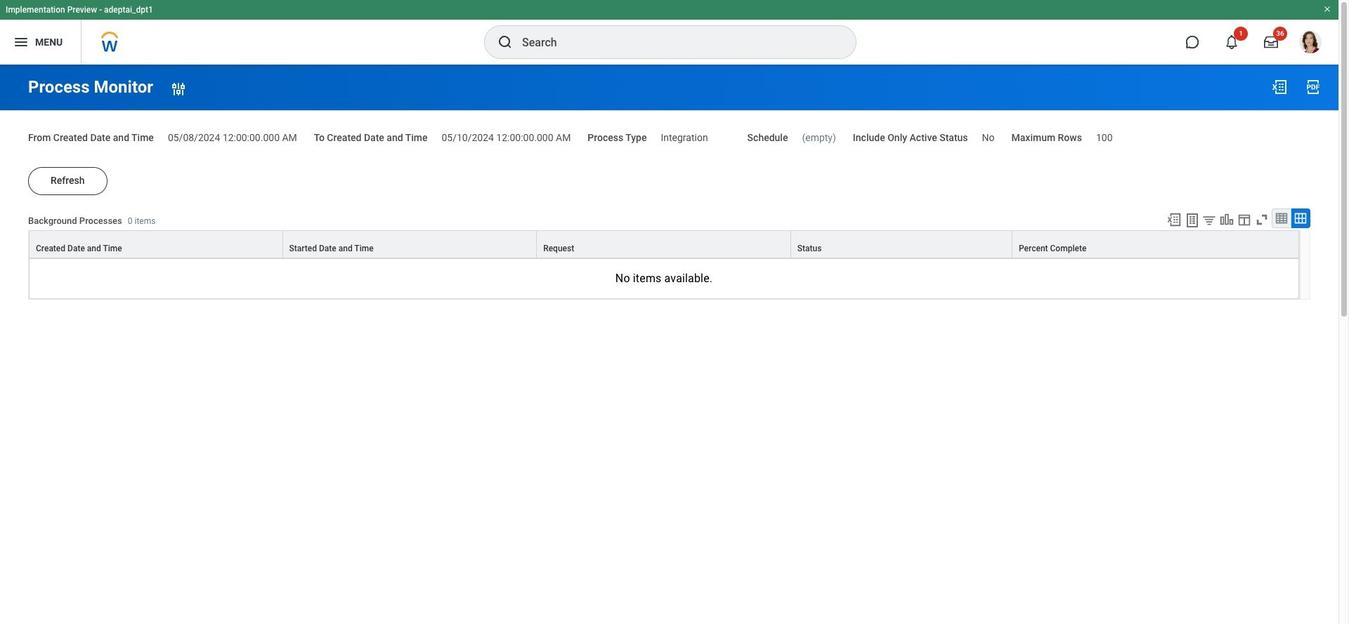 Task type: vqa. For each thing, say whether or not it's contained in the screenshot.
left -
no



Task type: locate. For each thing, give the bounding box(es) containing it.
1 horizontal spatial export to excel image
[[1271, 79, 1288, 96]]

profile logan mcneil image
[[1299, 31, 1322, 56]]

toolbar
[[1160, 209, 1311, 230]]

table image
[[1275, 211, 1289, 225]]

1 vertical spatial export to excel image
[[1167, 212, 1182, 228]]

integration element
[[661, 129, 708, 143]]

row
[[29, 230, 1299, 258]]

Search Workday  search field
[[522, 27, 827, 58]]

export to excel image
[[1271, 79, 1288, 96], [1167, 212, 1182, 228]]

export to excel image left export to worksheets image at the right
[[1167, 212, 1182, 228]]

fullscreen image
[[1254, 212, 1270, 228]]

notifications large image
[[1225, 35, 1239, 49]]

export to excel image left the view printable version (pdf) image
[[1271, 79, 1288, 96]]

select to filter grid data image
[[1202, 213, 1217, 228]]

banner
[[0, 0, 1339, 65]]

export to worksheets image
[[1184, 212, 1201, 229]]

main content
[[0, 65, 1339, 313]]

0 horizontal spatial export to excel image
[[1167, 212, 1182, 228]]

change selection image
[[170, 80, 187, 97]]

view printable version (pdf) image
[[1305, 79, 1322, 96]]

0 vertical spatial export to excel image
[[1271, 79, 1288, 96]]

justify image
[[13, 34, 30, 51]]



Task type: describe. For each thing, give the bounding box(es) containing it.
search image
[[497, 34, 514, 51]]

click to view/edit grid preferences image
[[1237, 212, 1252, 228]]

close environment banner image
[[1323, 5, 1332, 13]]

expand table image
[[1294, 211, 1308, 225]]

inbox large image
[[1264, 35, 1278, 49]]

export to excel image for the view printable version (pdf) image
[[1271, 79, 1288, 96]]

export to excel image for export to worksheets image at the right
[[1167, 212, 1182, 228]]

process monitor - expand/collapse chart image
[[1219, 212, 1235, 228]]



